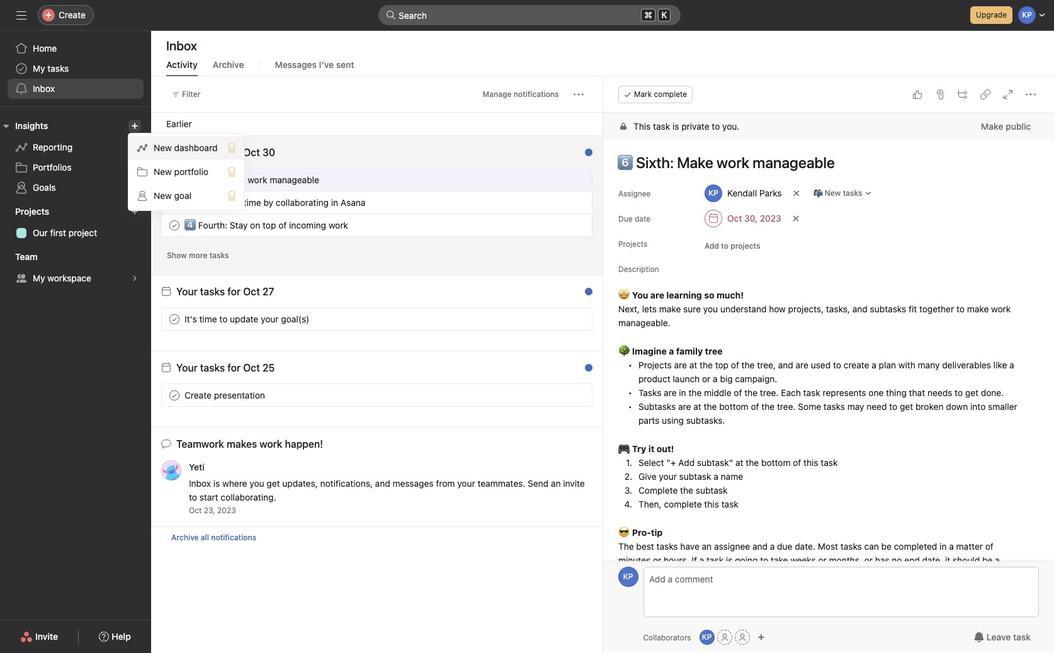 Task type: locate. For each thing, give the bounding box(es) containing it.
family
[[676, 346, 703, 357]]

bottom inside 🎮 try it out! select "+ add subtask" at the bottom of this task give your subtask a name complete the subtask then, complete this task
[[761, 457, 791, 468]]

collaborating
[[276, 197, 329, 208]]

0 vertical spatial inbox
[[166, 38, 197, 53]]

1 vertical spatial add
[[678, 457, 695, 468]]

create for create
[[59, 9, 86, 20]]

your tasks for oct 30, task element
[[176, 147, 275, 158]]

tasks down show more tasks button
[[200, 286, 225, 297]]

teams element
[[0, 246, 151, 291]]

your tasks for oct 25, task element
[[176, 362, 275, 374]]

this down subtask"
[[704, 499, 719, 510]]

add
[[705, 241, 719, 251], [678, 457, 695, 468]]

1 vertical spatial kp
[[702, 632, 712, 642]]

reporting link
[[8, 137, 144, 157]]

have
[[680, 541, 699, 552]]

inbox down my tasks
[[33, 83, 55, 94]]

2023 right "30,"
[[760, 213, 781, 224]]

oct left "30,"
[[727, 213, 742, 224]]

2 vertical spatial inbox
[[189, 478, 211, 489]]

1 horizontal spatial create
[[185, 390, 212, 400]]

due
[[618, 214, 632, 224]]

archive
[[213, 59, 244, 70], [171, 533, 199, 542]]

2 horizontal spatial your
[[659, 471, 677, 482]]

1 vertical spatial you
[[250, 478, 264, 489]]

tasks up months,
[[840, 541, 862, 552]]

0 horizontal spatial notifications
[[211, 533, 256, 542]]

is up start
[[213, 478, 220, 489]]

make public
[[981, 121, 1031, 132]]

are up lets
[[650, 290, 664, 300]]

4 mark complete image from the top
[[167, 388, 182, 403]]

more actions for this task image
[[1025, 89, 1036, 100]]

1 make from the left
[[659, 304, 681, 314]]

copy task link image
[[980, 89, 990, 100]]

for up 6️⃣ sixth: make work manageable
[[228, 147, 241, 158]]

projects down due date
[[618, 239, 647, 249]]

time
[[243, 197, 261, 208], [199, 313, 217, 324]]

tasks down 'represents'
[[824, 401, 845, 412]]

goal(s)
[[281, 313, 310, 324]]

mark complete checkbox for 5️⃣ fifth: save time by collaborating in asana
[[167, 195, 182, 210]]

subtask down subtask"
[[679, 471, 711, 482]]

is inside yeti inbox is where you get updates, notifications, and messages from your teammates. send an invite to start collaborating. oct 23, 2023
[[213, 478, 220, 489]]

1 vertical spatial be
[[982, 555, 993, 566]]

1 archive notification image from the top
[[579, 151, 589, 161]]

add inside button
[[705, 241, 719, 251]]

0 vertical spatial subtask
[[679, 471, 711, 482]]

1 vertical spatial 2023
[[217, 506, 236, 515]]

my down "team" dropdown button
[[33, 273, 45, 283]]

2 mark complete checkbox from the top
[[167, 218, 182, 233]]

create inside dropdown button
[[59, 9, 86, 20]]

understand
[[720, 304, 767, 314]]

your left goal(s)
[[261, 313, 279, 324]]

from
[[436, 478, 455, 489]]

mark complete image for create presentation
[[167, 388, 182, 403]]

3 mark complete checkbox from the top
[[167, 311, 182, 327]]

make right together
[[967, 304, 989, 314]]

1 horizontal spatial in
[[679, 387, 686, 398]]

to inside the 😎 pro-tip the best tasks have an assignee and a due date. most tasks can be completed in a matter of minutes or hours. if a task is going to take weeks or months, or has no end date, it should be a project.
[[760, 555, 768, 566]]

it's time to update your goal(s) link
[[185, 313, 310, 324]]

1 for from the top
[[228, 147, 241, 158]]

1 horizontal spatial bottom
[[761, 457, 791, 468]]

Mark complete checkbox
[[167, 172, 182, 187], [167, 388, 182, 403]]

0 vertical spatial tree.
[[760, 387, 779, 398]]

2 vertical spatial in
[[940, 541, 947, 552]]

it's
[[185, 313, 197, 324]]

new dashboard menu item
[[128, 136, 244, 160]]

complete down complete
[[664, 499, 702, 510]]

mark complete image left it's
[[167, 311, 182, 327]]

private
[[681, 121, 709, 132]]

None field
[[379, 5, 681, 25]]

main content
[[603, 113, 1054, 653]]

1 vertical spatial get
[[900, 401, 913, 412]]

new for new portfolio
[[154, 166, 172, 177]]

mark complete checkbox left it's
[[167, 311, 182, 327]]

an right send
[[551, 478, 561, 489]]

0 vertical spatial in
[[331, 197, 338, 208]]

top inside 🌳 imagine a family tree projects are at the top of the tree, and are used to create a plan with many deliverables like a product launch or a big campaign. tasks are in the middle of the tree. each task represents one thing that needs to get done. subtasks are at the bottom of the tree. some tasks may need to get broken down into smaller parts using subtasks.
[[715, 360, 729, 370]]

🎮
[[618, 441, 630, 455]]

0 vertical spatial this
[[804, 457, 818, 468]]

add right the "+
[[678, 457, 695, 468]]

0 horizontal spatial be
[[881, 541, 892, 552]]

your
[[176, 147, 198, 158], [176, 286, 198, 297], [176, 362, 198, 374]]

0 vertical spatial for
[[228, 147, 241, 158]]

2 archive notification image from the top
[[579, 366, 589, 376]]

2 vertical spatial mark complete checkbox
[[167, 311, 182, 327]]

0 horizontal spatial top
[[263, 220, 276, 230]]

2 horizontal spatial get
[[965, 387, 979, 398]]

inbox
[[166, 38, 197, 53], [33, 83, 55, 94], [189, 478, 211, 489]]

see details, my workspace image
[[131, 275, 139, 282]]

0 horizontal spatial bottom
[[719, 401, 748, 412]]

1 vertical spatial in
[[679, 387, 686, 398]]

oct left 25
[[243, 362, 260, 374]]

make
[[659, 304, 681, 314], [967, 304, 989, 314]]

is inside the 😎 pro-tip the best tasks have an assignee and a due date. most tasks can be completed in a matter of minutes or hours. if a task is going to take weeks or months, or has no end date, it should be a project.
[[726, 555, 733, 566]]

0 horizontal spatial make
[[659, 304, 681, 314]]

2 horizontal spatial is
[[726, 555, 733, 566]]

yeti
[[189, 462, 205, 472]]

0 likes. click to like this task image
[[912, 89, 922, 100]]

0 vertical spatial archive
[[213, 59, 244, 70]]

1 vertical spatial inbox
[[33, 83, 55, 94]]

complete right mark
[[654, 89, 687, 99]]

mark complete checkbox left 4️⃣
[[167, 218, 182, 233]]

to left take
[[760, 555, 768, 566]]

1 vertical spatial archive
[[171, 533, 199, 542]]

Task Name text field
[[609, 148, 1039, 177]]

0 horizontal spatial an
[[551, 478, 561, 489]]

our first project link
[[8, 223, 144, 243]]

an inside the 😎 pro-tip the best tasks have an assignee and a due date. most tasks can be completed in a matter of minutes or hours. if a task is going to take weeks or months, or has no end date, it should be a project.
[[702, 541, 712, 552]]

0 vertical spatial kp
[[623, 572, 633, 581]]

dashboard
[[174, 142, 218, 153]]

1 mark complete checkbox from the top
[[167, 195, 182, 210]]

more
[[189, 251, 207, 260]]

messages i've sent
[[275, 59, 354, 70]]

archive for archive
[[213, 59, 244, 70]]

projects
[[731, 241, 760, 251]]

a left matter
[[949, 541, 954, 552]]

0 horizontal spatial time
[[199, 313, 217, 324]]

tree. down each
[[777, 401, 796, 412]]

this task is private to you.
[[633, 121, 739, 132]]

0 vertical spatial 2023
[[760, 213, 781, 224]]

to inside yeti inbox is where you get updates, notifications, and messages from your teammates. send an invite to start collaborating. oct 23, 2023
[[189, 492, 197, 503]]

0 vertical spatial archive notification image
[[579, 151, 589, 161]]

1 vertical spatial is
[[213, 478, 220, 489]]

1 vertical spatial time
[[199, 313, 217, 324]]

6️⃣ sixth: make work manageable link
[[185, 174, 319, 185]]

new inside dropdown button
[[825, 188, 841, 198]]

oct for 27
[[243, 286, 260, 297]]

mark complete checkbox left create presentation 'link'
[[167, 388, 182, 403]]

oct left 27
[[243, 286, 260, 297]]

mark complete image left 6️⃣
[[167, 172, 182, 187]]

your up create presentation
[[176, 362, 198, 374]]

0 horizontal spatial is
[[213, 478, 220, 489]]

0 vertical spatial an
[[551, 478, 561, 489]]

in down "launch"
[[679, 387, 686, 398]]

sure
[[683, 304, 701, 314]]

subtask down name in the bottom of the page
[[696, 485, 728, 496]]

mark complete image
[[167, 218, 182, 233]]

or down most on the right of page
[[818, 555, 827, 566]]

are left used
[[796, 360, 808, 370]]

due
[[777, 541, 792, 552]]

this down the some at the bottom
[[804, 457, 818, 468]]

time left by
[[243, 197, 261, 208]]

2 vertical spatial is
[[726, 555, 733, 566]]

1 horizontal spatial your
[[457, 478, 475, 489]]

an right have
[[702, 541, 712, 552]]

some
[[798, 401, 821, 412]]

campaign.
[[735, 374, 777, 384]]

my inside teams element
[[33, 273, 45, 283]]

tasks down 'home'
[[47, 63, 69, 74]]

task inside the 😎 pro-tip the best tasks have an assignee and a due date. most tasks can be completed in a matter of minutes or hours. if a task is going to take weeks or months, or has no end date, it should be a project.
[[706, 555, 724, 566]]

for up presentation
[[228, 362, 241, 374]]

2 mark complete checkbox from the top
[[167, 388, 182, 403]]

archive right activity
[[213, 59, 244, 70]]

my down 'home'
[[33, 63, 45, 74]]

are
[[650, 290, 664, 300], [674, 360, 687, 370], [796, 360, 808, 370], [664, 387, 677, 398], [678, 401, 691, 412]]

is for task
[[672, 121, 679, 132]]

should
[[953, 555, 980, 566]]

1 vertical spatial top
[[715, 360, 729, 370]]

completed
[[894, 541, 937, 552]]

1 vertical spatial bottom
[[761, 457, 791, 468]]

subtask"
[[697, 457, 733, 468]]

archive notification image
[[579, 290, 589, 300]]

is for inbox
[[213, 478, 220, 489]]

0 horizontal spatial kp
[[623, 572, 633, 581]]

1 vertical spatial mark complete checkbox
[[167, 388, 182, 403]]

projects
[[15, 206, 49, 217], [618, 239, 647, 249], [638, 360, 672, 370]]

1 vertical spatial your
[[176, 286, 198, 297]]

deliverables
[[942, 360, 991, 370]]

1 vertical spatial at
[[693, 401, 701, 412]]

2 mark complete image from the top
[[167, 195, 182, 210]]

3 your from the top
[[176, 362, 198, 374]]

0 horizontal spatial it
[[648, 443, 654, 454]]

task right leave
[[1013, 632, 1031, 642]]

many
[[918, 360, 940, 370]]

0 horizontal spatial get
[[267, 478, 280, 489]]

0 horizontal spatial this
[[704, 499, 719, 510]]

0 horizontal spatial create
[[59, 9, 86, 20]]

archive all notifications
[[171, 533, 256, 542]]

1 vertical spatial it
[[945, 555, 950, 566]]

going
[[735, 555, 758, 566]]

3 mark complete image from the top
[[167, 311, 182, 327]]

name
[[721, 471, 743, 482]]

lets
[[642, 304, 657, 314]]

1 mark complete image from the top
[[167, 172, 182, 187]]

of right matter
[[985, 541, 994, 552]]

23,
[[204, 506, 215, 515]]

2 vertical spatial your
[[176, 362, 198, 374]]

archive left all
[[171, 533, 199, 542]]

broken
[[916, 401, 944, 412]]

1 horizontal spatial kp
[[702, 632, 712, 642]]

1 horizontal spatial notifications
[[514, 89, 559, 99]]

1 your from the top
[[176, 147, 198, 158]]

get left 'updates,'
[[267, 478, 280, 489]]

new for new goal
[[154, 190, 172, 201]]

or down best
[[653, 555, 661, 566]]

create down your tasks for oct 25
[[185, 390, 212, 400]]

1 my from the top
[[33, 63, 45, 74]]

1 vertical spatial mark complete checkbox
[[167, 218, 182, 233]]

reporting
[[33, 142, 73, 152]]

6️⃣ sixth: make work manageable dialog
[[603, 77, 1054, 653]]

get up into
[[965, 387, 979, 398]]

0 vertical spatial you
[[703, 304, 718, 314]]

make
[[981, 121, 1003, 132], [224, 174, 245, 185]]

2 vertical spatial at
[[735, 457, 743, 468]]

1 vertical spatial notifications
[[211, 533, 256, 542]]

1 horizontal spatial make
[[967, 304, 989, 314]]

new left 'goal'
[[154, 190, 172, 201]]

my inside global element
[[33, 63, 45, 74]]

2 my from the top
[[33, 273, 45, 283]]

get down thing
[[900, 401, 913, 412]]

add or remove collaborators image
[[758, 634, 765, 641]]

it right date,
[[945, 555, 950, 566]]

new up new goal
[[154, 166, 172, 177]]

1 vertical spatial an
[[702, 541, 712, 552]]

make inside button
[[981, 121, 1003, 132]]

2 vertical spatial projects
[[638, 360, 672, 370]]

mark complete image
[[167, 172, 182, 187], [167, 195, 182, 210], [167, 311, 182, 327], [167, 388, 182, 403]]

you down so
[[703, 304, 718, 314]]

work
[[248, 174, 267, 185], [329, 220, 348, 230], [991, 304, 1011, 314], [260, 438, 282, 450]]

0 vertical spatial be
[[881, 541, 892, 552]]

top up big
[[715, 360, 729, 370]]

kp button
[[618, 567, 638, 587], [700, 630, 715, 645]]

to inside 🤩 you are learning so much! next, lets make sure you understand how projects, tasks, and subtasks fit together to make work manageable.
[[957, 304, 965, 314]]

3 for from the top
[[228, 362, 241, 374]]

📬
[[813, 188, 823, 198]]

1 vertical spatial complete
[[664, 499, 702, 510]]

mark complete image left create presentation 'link'
[[167, 388, 182, 403]]

kp button right collaborators
[[700, 630, 715, 645]]

most
[[818, 541, 838, 552]]

create presentation
[[185, 390, 265, 400]]

0 horizontal spatial add
[[678, 457, 695, 468]]

work down asana
[[329, 220, 348, 230]]

inbox inside global element
[[33, 83, 55, 94]]

a left family at the right bottom
[[669, 346, 674, 357]]

1 horizontal spatial make
[[981, 121, 1003, 132]]

to left projects
[[721, 241, 728, 251]]

for
[[228, 147, 241, 158], [228, 286, 241, 297], [228, 362, 241, 374]]

our first project
[[33, 227, 97, 238]]

create for create presentation
[[185, 390, 212, 400]]

mark complete checkbox for 6️⃣ sixth: make work manageable
[[167, 172, 182, 187]]

1 mark complete checkbox from the top
[[167, 172, 182, 187]]

tasks up create presentation 'link'
[[200, 362, 225, 374]]

tasks right 📬
[[843, 188, 862, 198]]

and inside yeti inbox is where you get updates, notifications, and messages from your teammates. send an invite to start collaborating. oct 23, 2023
[[375, 478, 390, 489]]

of up big
[[731, 360, 739, 370]]

bottom right subtask"
[[761, 457, 791, 468]]

kendall
[[727, 188, 757, 198]]

may
[[847, 401, 864, 412]]

0 vertical spatial mark complete checkbox
[[167, 172, 182, 187]]

2023 right the 23, at the left
[[217, 506, 236, 515]]

of inside the 😎 pro-tip the best tasks have an assignee and a due date. most tasks can be completed in a matter of minutes or hours. if a task is going to take weeks or months, or has no end date, it should be a project.
[[985, 541, 994, 552]]

1 horizontal spatial archive
[[213, 59, 244, 70]]

then,
[[638, 499, 662, 510]]

messages
[[275, 59, 317, 70]]

1 horizontal spatial an
[[702, 541, 712, 552]]

mark complete image left 5️⃣
[[167, 195, 182, 210]]

and left messages
[[375, 478, 390, 489]]

and inside 🌳 imagine a family tree projects are at the top of the tree, and are used to create a plan with many deliverables like a product launch or a big campaign. tasks are in the middle of the tree. each task represents one thing that needs to get done. subtasks are at the bottom of the tree. some tasks may need to get broken down into smaller parts using subtasks.
[[778, 360, 793, 370]]

or up middle
[[702, 374, 710, 384]]

your down the "+
[[659, 471, 677, 482]]

1 vertical spatial make
[[224, 174, 245, 185]]

much!
[[717, 290, 744, 300]]

notifications right all
[[211, 533, 256, 542]]

mark complete button
[[618, 86, 693, 103]]

6️⃣
[[185, 174, 196, 185]]

matter
[[956, 541, 983, 552]]

1 horizontal spatial 2023
[[760, 213, 781, 224]]

tasks
[[47, 63, 69, 74], [200, 147, 225, 158], [843, 188, 862, 198], [210, 251, 229, 260], [200, 286, 225, 297], [200, 362, 225, 374], [824, 401, 845, 412], [656, 541, 678, 552], [840, 541, 862, 552]]

mark complete image for it's time to update your goal(s)
[[167, 311, 182, 327]]

1 vertical spatial archive notification image
[[579, 366, 589, 376]]

new down earlier
[[154, 142, 172, 153]]

0 vertical spatial is
[[672, 121, 679, 132]]

oct for 25
[[243, 362, 260, 374]]

1 horizontal spatial top
[[715, 360, 729, 370]]

task right the if
[[706, 555, 724, 566]]

0 vertical spatial make
[[981, 121, 1003, 132]]

archive inside button
[[171, 533, 199, 542]]

yeti inbox is where you get updates, notifications, and messages from your teammates. send an invite to start collaborating. oct 23, 2023
[[189, 462, 587, 515]]

complete
[[638, 485, 678, 496]]

in inside the 😎 pro-tip the best tasks have an assignee and a due date. most tasks can be completed in a matter of minutes or hours. if a task is going to take weeks or months, or has no end date, it should be a project.
[[940, 541, 947, 552]]

your up it's
[[176, 286, 198, 297]]

2 for from the top
[[228, 286, 241, 297]]

1 vertical spatial my
[[33, 273, 45, 283]]

invite
[[563, 478, 585, 489]]

0 vertical spatial create
[[59, 9, 86, 20]]

4️⃣
[[185, 220, 196, 230]]

0 horizontal spatial archive
[[171, 533, 199, 542]]

1 horizontal spatial kp button
[[700, 630, 715, 645]]

project
[[68, 227, 97, 238]]

projects up our
[[15, 206, 49, 217]]

1 horizontal spatial you
[[703, 304, 718, 314]]

0 vertical spatial complete
[[654, 89, 687, 99]]

Mark complete checkbox
[[167, 195, 182, 210], [167, 218, 182, 233], [167, 311, 182, 327]]

kp right collaborators
[[702, 632, 712, 642]]

complete inside 🎮 try it out! select "+ add subtask" at the bottom of this task give your subtask a name complete the subtask then, complete this task
[[664, 499, 702, 510]]

📬 new tasks
[[813, 188, 862, 198]]

2 your from the top
[[176, 286, 198, 297]]

🤩
[[618, 287, 630, 302]]

your tasks for oct 27, task element
[[176, 286, 274, 297]]

in left asana
[[331, 197, 338, 208]]

1 vertical spatial for
[[228, 286, 241, 297]]

smaller
[[988, 401, 1017, 412]]

your inside yeti inbox is where you get updates, notifications, and messages from your teammates. send an invite to start collaborating. oct 23, 2023
[[457, 478, 475, 489]]

1 vertical spatial create
[[185, 390, 212, 400]]

archive notification image
[[579, 151, 589, 161], [579, 366, 589, 376]]

1 horizontal spatial this
[[804, 457, 818, 468]]

0 vertical spatial it
[[648, 443, 654, 454]]

new right 📬
[[825, 188, 841, 198]]

top right on
[[263, 220, 276, 230]]

oct inside dropdown button
[[727, 213, 742, 224]]

0 vertical spatial add
[[705, 241, 719, 251]]

for up update
[[228, 286, 241, 297]]

new inside menu item
[[154, 142, 172, 153]]

to inside button
[[721, 241, 728, 251]]

or
[[702, 374, 710, 384], [653, 555, 661, 566], [818, 555, 827, 566], [864, 555, 873, 566]]

0 vertical spatial mark complete checkbox
[[167, 195, 182, 210]]

time right it's
[[199, 313, 217, 324]]

you up "collaborating."
[[250, 478, 264, 489]]

tasks inside dropdown button
[[843, 188, 862, 198]]

0 horizontal spatial your
[[261, 313, 279, 324]]

is down assignee
[[726, 555, 733, 566]]

add left projects
[[705, 241, 719, 251]]

presentation
[[214, 390, 265, 400]]

2 vertical spatial get
[[267, 478, 280, 489]]

need
[[867, 401, 887, 412]]

0 vertical spatial kp button
[[618, 567, 638, 587]]

a inside 🎮 try it out! select "+ add subtask" at the bottom of this task give your subtask a name complete the subtask then, complete this task
[[714, 471, 718, 482]]

this
[[804, 457, 818, 468], [704, 499, 719, 510]]

0 horizontal spatial kp button
[[618, 567, 638, 587]]

attachments: add a file to this task, 6️⃣ sixth: make work manageable image
[[935, 89, 945, 100]]

are inside 🤩 you are learning so much! next, lets make sure you understand how projects, tasks, and subtasks fit together to make work manageable.
[[650, 290, 664, 300]]

projects inside dropdown button
[[15, 206, 49, 217]]

mark complete
[[634, 89, 687, 99]]

it inside 🎮 try it out! select "+ add subtask" at the bottom of this task give your subtask a name complete the subtask then, complete this task
[[648, 443, 654, 454]]

projects up product at the right bottom of the page
[[638, 360, 672, 370]]

1 horizontal spatial be
[[982, 555, 993, 566]]

work up by
[[248, 174, 267, 185]]

mark complete image for 6️⃣ sixth: make work manageable
[[167, 172, 182, 187]]

oct left 30
[[243, 147, 260, 158]]

be right should
[[982, 555, 993, 566]]



Task type: describe. For each thing, give the bounding box(es) containing it.
oct 30, 2023 button
[[699, 207, 787, 230]]

for for 27
[[228, 286, 241, 297]]

you inside 🤩 you are learning so much! next, lets make sure you understand how projects, tasks, and subtasks fit together to make work manageable.
[[703, 304, 718, 314]]

are up subtasks
[[664, 387, 677, 398]]

date
[[635, 214, 650, 224]]

help
[[112, 631, 131, 642]]

my workspace link
[[8, 268, 144, 288]]

or left has
[[864, 555, 873, 566]]

teamwork makes work happen!
[[176, 438, 323, 450]]

using
[[662, 415, 684, 426]]

more actions image
[[574, 89, 584, 100]]

1 vertical spatial subtask
[[696, 485, 728, 496]]

teammates.
[[478, 478, 526, 489]]

my for my workspace
[[33, 273, 45, 283]]

to left you.
[[712, 121, 720, 132]]

manage
[[483, 89, 512, 99]]

collaborators
[[643, 633, 691, 642]]

take
[[771, 555, 788, 566]]

2023 inside yeti inbox is where you get updates, notifications, and messages from your teammates. send an invite to start collaborating. oct 23, 2023
[[217, 506, 236, 515]]

bottom inside 🌳 imagine a family tree projects are at the top of the tree, and are used to create a plan with many deliverables like a product launch or a big campaign. tasks are in the middle of the tree. each task represents one thing that needs to get done. subtasks are at the bottom of the tree. some tasks may need to get broken down into smaller parts using subtasks.
[[719, 401, 748, 412]]

needs
[[928, 387, 952, 398]]

remove assignee image
[[792, 190, 800, 197]]

6️⃣ sixth: make work manageable
[[185, 174, 319, 185]]

my tasks link
[[8, 59, 144, 79]]

first
[[50, 227, 66, 238]]

of right middle
[[734, 387, 742, 398]]

to left update
[[219, 313, 228, 324]]

upgrade
[[976, 10, 1007, 20]]

projects inside 🌳 imagine a family tree projects are at the top of the tree, and are used to create a plan with many deliverables like a product launch or a big campaign. tasks are in the middle of the tree. each task represents one thing that needs to get done. subtasks are at the bottom of the tree. some tasks may need to get broken down into smaller parts using subtasks.
[[638, 360, 672, 370]]

invite button
[[12, 625, 66, 648]]

sixth:
[[198, 174, 221, 185]]

subtasks
[[638, 401, 676, 412]]

0 vertical spatial get
[[965, 387, 979, 398]]

5️⃣
[[185, 197, 196, 208]]

"+
[[666, 457, 676, 468]]

1 vertical spatial this
[[704, 499, 719, 510]]

due date
[[618, 214, 650, 224]]

task inside button
[[1013, 632, 1031, 642]]

tasks inside 🌳 imagine a family tree projects are at the top of the tree, and are used to create a plan with many deliverables like a product launch or a big campaign. tasks are in the middle of the tree. each task represents one thing that needs to get done. subtasks are at the bottom of the tree. some tasks may need to get broken down into smaller parts using subtasks.
[[824, 401, 845, 412]]

launch
[[673, 374, 700, 384]]

🌳
[[618, 343, 630, 358]]

a left due
[[770, 541, 775, 552]]

at inside 🎮 try it out! select "+ add subtask" at the bottom of this task give your subtask a name complete the subtask then, complete this task
[[735, 457, 743, 468]]

insights element
[[0, 115, 151, 200]]

prominent image
[[386, 10, 396, 20]]

of down 5️⃣ fifth: save time by collaborating in asana link
[[279, 220, 287, 230]]

you inside yeti inbox is where you get updates, notifications, and messages from your teammates. send an invite to start collaborating. oct 23, 2023
[[250, 478, 264, 489]]

your for your tasks for oct 30
[[176, 147, 198, 158]]

of inside 🎮 try it out! select "+ add subtask" at the bottom of this task give your subtask a name complete the subtask then, complete this task
[[793, 457, 801, 468]]

portfolios
[[33, 162, 72, 173]]

a right should
[[995, 555, 1000, 566]]

0 comments image
[[573, 175, 583, 185]]

parts
[[638, 415, 659, 426]]

in inside 🌳 imagine a family tree projects are at the top of the tree, and are used to create a plan with many deliverables like a product launch or a big campaign. tasks are in the middle of the tree. each task represents one thing that needs to get done. subtasks are at the bottom of the tree. some tasks may need to get broken down into smaller parts using subtasks.
[[679, 387, 686, 398]]

description document
[[604, 287, 1039, 581]]

happen!
[[285, 438, 323, 450]]

activity link
[[166, 59, 198, 76]]

projects element
[[0, 200, 151, 246]]

0 vertical spatial at
[[689, 360, 697, 370]]

show
[[167, 251, 187, 260]]

filter button
[[166, 86, 206, 103]]

makes
[[227, 438, 257, 450]]

new for new dashboard
[[154, 142, 172, 153]]

all
[[201, 533, 209, 542]]

how
[[769, 304, 786, 314]]

my for my tasks
[[33, 63, 45, 74]]

and inside the 😎 pro-tip the best tasks have an assignee and a due date. most tasks can be completed in a matter of minutes or hours. if a task is going to take weeks or months, or has no end date, it should be a project.
[[752, 541, 768, 552]]

0 horizontal spatial make
[[224, 174, 245, 185]]

tasks up sixth:
[[200, 147, 225, 158]]

next,
[[618, 304, 640, 314]]

teamwork
[[176, 438, 224, 450]]

work inside 🤩 you are learning so much! next, lets make sure you understand how projects, tasks, and subtasks fit together to make work manageable.
[[991, 304, 1011, 314]]

1 horizontal spatial get
[[900, 401, 913, 412]]

⌘
[[645, 9, 653, 20]]

assignee
[[618, 189, 651, 198]]

add inside 🎮 try it out! select "+ add subtask" at the bottom of this task give your subtask a name complete the subtask then, complete this task
[[678, 457, 695, 468]]

tasks up hours.
[[656, 541, 678, 552]]

one
[[869, 387, 884, 398]]

work right makes
[[260, 438, 282, 450]]

0 likes. click to like this task image
[[553, 175, 563, 185]]

teamwork makes work happen! link
[[176, 438, 323, 450]]

minutes
[[618, 555, 651, 566]]

😎
[[618, 525, 630, 539]]

thing
[[886, 387, 907, 398]]

you.
[[722, 121, 739, 132]]

task down the some at the bottom
[[821, 457, 838, 468]]

you
[[632, 290, 648, 300]]

add subtask image
[[957, 89, 968, 100]]

tasks inside button
[[210, 251, 229, 260]]

25
[[263, 362, 275, 374]]

it inside the 😎 pro-tip the best tasks have an assignee and a due date. most tasks can be completed in a matter of minutes or hours. if a task is going to take weeks or months, or has no end date, it should be a project.
[[945, 555, 950, 566]]

1 vertical spatial projects
[[618, 239, 647, 249]]

leave task button
[[966, 626, 1039, 649]]

of down the 'campaign.'
[[751, 401, 759, 412]]

to up down
[[955, 387, 963, 398]]

1 vertical spatial kp button
[[700, 630, 715, 645]]

inbox inside yeti inbox is where you get updates, notifications, and messages from your teammates. send an invite to start collaborating. oct 23, 2023
[[189, 478, 211, 489]]

global element
[[0, 31, 151, 106]]

task down name in the bottom of the page
[[721, 499, 738, 510]]

a left big
[[713, 374, 718, 384]]

new insights image
[[131, 122, 139, 130]]

or inside 🌳 imagine a family tree projects are at the top of the tree, and are used to create a plan with many deliverables like a product launch or a big campaign. tasks are in the middle of the tree. each task represents one thing that needs to get done. subtasks are at the bottom of the tree. some tasks may need to get broken down into smaller parts using subtasks.
[[702, 374, 710, 384]]

0 vertical spatial time
[[243, 197, 261, 208]]

main content containing 🤩
[[603, 113, 1054, 653]]

each
[[781, 387, 801, 398]]

task inside 🌳 imagine a family tree projects are at the top of the tree, and are used to create a plan with many deliverables like a product launch or a big campaign. tasks are in the middle of the tree. each task represents one thing that needs to get done. subtasks are at the bottom of the tree. some tasks may need to get broken down into smaller parts using subtasks.
[[803, 387, 820, 398]]

tasks inside global element
[[47, 63, 69, 74]]

messages i've sent link
[[275, 59, 354, 76]]

and inside 🤩 you are learning so much! next, lets make sure you understand how projects, tasks, and subtasks fit together to make work manageable.
[[852, 304, 868, 314]]

update
[[230, 313, 258, 324]]

Search tasks, projects, and more text field
[[379, 5, 681, 25]]

show more tasks button
[[161, 247, 235, 265]]

filter
[[182, 89, 201, 99]]

try
[[632, 443, 646, 454]]

😎 pro-tip the best tasks have an assignee and a due date. most tasks can be completed in a matter of minutes or hours. if a task is going to take weeks or months, or has no end date, it should be a project.
[[618, 525, 1002, 580]]

fifth:
[[198, 197, 219, 208]]

end
[[904, 555, 920, 566]]

a right the like
[[1009, 360, 1014, 370]]

my workspace
[[33, 273, 91, 283]]

updates,
[[282, 478, 318, 489]]

new project or portfolio image
[[131, 208, 139, 215]]

like
[[993, 360, 1007, 370]]

that
[[909, 387, 925, 398]]

collapse section image
[[1, 121, 11, 131]]

get inside yeti inbox is where you get updates, notifications, and messages from your teammates. send an invite to start collaborating. oct 23, 2023
[[267, 478, 280, 489]]

0 horizontal spatial in
[[331, 197, 338, 208]]

1 vertical spatial tree.
[[777, 401, 796, 412]]

by
[[264, 197, 273, 208]]

hide sidebar image
[[16, 10, 26, 20]]

date.
[[795, 541, 815, 552]]

create presentation link
[[185, 390, 265, 400]]

weeks
[[790, 555, 816, 566]]

archive for archive all notifications
[[171, 533, 199, 542]]

mark complete image for 5️⃣ fifth: save time by collaborating in asana
[[167, 195, 182, 210]]

clear due date image
[[792, 215, 799, 222]]

mark complete checkbox for create presentation
[[167, 388, 182, 403]]

done.
[[981, 387, 1004, 398]]

new portfolio
[[154, 166, 208, 177]]

manageable.
[[618, 317, 670, 328]]

oct inside yeti inbox is where you get updates, notifications, and messages from your teammates. send an invite to start collaborating. oct 23, 2023
[[189, 506, 202, 515]]

are up "launch"
[[674, 360, 687, 370]]

a right the if
[[699, 555, 704, 566]]

🎮 try it out! select "+ add subtask" at the bottom of this task give your subtask a name complete the subtask then, complete this task
[[618, 441, 838, 510]]

for for 25
[[228, 362, 241, 374]]

oct for 30
[[243, 147, 260, 158]]

an inside yeti inbox is where you get updates, notifications, and messages from your teammates. send an invite to start collaborating. oct 23, 2023
[[551, 478, 561, 489]]

fourth:
[[198, 220, 227, 230]]

a left plan
[[872, 360, 876, 370]]

has
[[875, 555, 890, 566]]

it's time to update your goal(s)
[[185, 313, 310, 324]]

your for your tasks for oct 25
[[176, 362, 198, 374]]

portfolio
[[174, 166, 208, 177]]

to down thing
[[889, 401, 897, 412]]

for for 30
[[228, 147, 241, 158]]

into
[[970, 401, 986, 412]]

assignee
[[714, 541, 750, 552]]

30,
[[744, 213, 757, 224]]

0 vertical spatial top
[[263, 220, 276, 230]]

mark complete checkbox for 4️⃣ fourth: stay on top of incoming work
[[167, 218, 182, 233]]

create button
[[38, 5, 94, 25]]

2023 inside dropdown button
[[760, 213, 781, 224]]

2 make from the left
[[967, 304, 989, 314]]

save
[[222, 197, 241, 208]]

project.
[[618, 569, 649, 580]]

to right used
[[833, 360, 841, 370]]

full screen image
[[1003, 89, 1013, 100]]

task right this
[[653, 121, 670, 132]]

complete inside button
[[654, 89, 687, 99]]

learning
[[666, 290, 702, 300]]

your inside 🎮 try it out! select "+ add subtask" at the bottom of this task give your subtask a name complete the subtask then, complete this task
[[659, 471, 677, 482]]

new dashboard
[[154, 142, 218, 153]]

this
[[633, 121, 651, 132]]

your for your tasks for oct 27
[[176, 286, 198, 297]]

tasks
[[638, 387, 661, 398]]

kendall parks button
[[699, 182, 787, 205]]

new goal
[[154, 190, 192, 201]]

my tasks
[[33, 63, 69, 74]]

are up using
[[678, 401, 691, 412]]

mark complete checkbox for it's time to update your goal(s)
[[167, 311, 182, 327]]

down
[[946, 401, 968, 412]]



Task type: vqa. For each thing, say whether or not it's contained in the screenshot.
at to the top
yes



